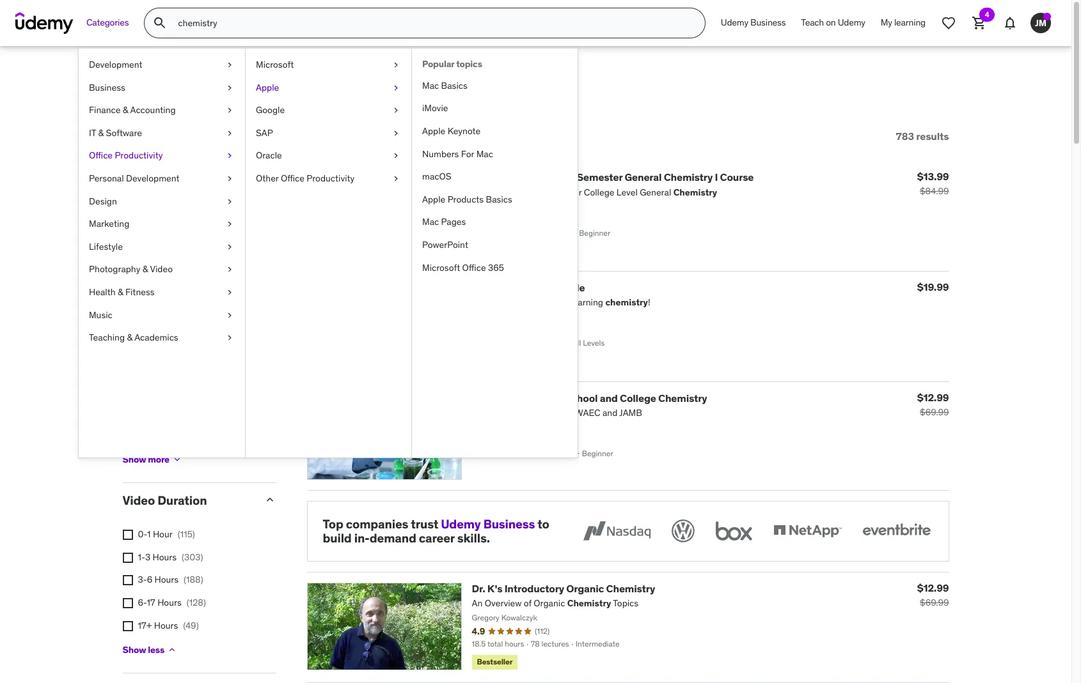 Task type: describe. For each thing, give the bounding box(es) containing it.
$12.99 $69.99 for dr. k's introductory organic chemistry
[[917, 582, 949, 609]]

to build in-demand career skills.
[[323, 517, 549, 547]]

1-
[[138, 552, 145, 564]]

popular
[[422, 58, 454, 70]]

(128)
[[187, 598, 206, 609]]

17+
[[138, 620, 152, 632]]

wishlist image
[[941, 15, 957, 31]]

chemistry right the college
[[658, 392, 707, 405]]

semester
[[577, 171, 623, 184]]

783 results for "chemistry"
[[123, 76, 382, 102]]

my learning link
[[873, 8, 934, 38]]

1 horizontal spatial udemy business link
[[713, 8, 794, 38]]

microsoft for microsoft
[[256, 59, 294, 70]]

nasdaq image
[[580, 517, 654, 545]]

software
[[106, 127, 142, 139]]

(188)
[[184, 575, 203, 586]]

personal
[[89, 173, 124, 184]]

google link
[[246, 99, 411, 122]]

personal development link
[[79, 168, 245, 190]]

finance & accounting link
[[79, 99, 245, 122]]

organic
[[566, 583, 604, 596]]

demand
[[370, 531, 416, 547]]

dr. k's complete first semester general chemistry i course link
[[472, 171, 754, 184]]

xsmall image left 17+ in the bottom left of the page
[[123, 622, 133, 632]]

eventbrite image
[[860, 517, 933, 545]]

& for academics
[[127, 332, 133, 344]]

1 vertical spatial basics
[[486, 194, 512, 205]]

teach on udemy link
[[794, 8, 873, 38]]

lifestyle link
[[79, 236, 245, 259]]

k's for introductory
[[487, 583, 502, 596]]

& for software
[[98, 127, 104, 139]]

xsmall image inside microsoft link
[[391, 59, 401, 71]]

submit search image
[[153, 15, 168, 31]]

xsmall image inside finance & accounting link
[[225, 104, 235, 117]]

show more button
[[123, 447, 182, 473]]

to
[[538, 517, 549, 532]]

office for microsoft office 365
[[462, 262, 486, 274]]

783 results status
[[896, 130, 949, 143]]

first
[[553, 171, 575, 184]]

"chemistry"
[[266, 76, 382, 102]]

0 vertical spatial complete
[[505, 171, 551, 184]]

apple for apple keynote
[[422, 125, 445, 137]]

1 vertical spatial video
[[123, 494, 155, 509]]

video inside "link"
[[150, 264, 173, 275]]

xsmall image for design
[[225, 196, 235, 208]]

oracle
[[256, 150, 282, 161]]

apple for apple products basics
[[422, 194, 445, 205]]

topics
[[456, 58, 482, 70]]

other office productivity link
[[246, 168, 411, 190]]

xsmall image for show more
[[172, 455, 182, 465]]

k's for complete
[[487, 171, 502, 184]]

783 results
[[896, 130, 949, 143]]

0-1 hour (115)
[[138, 529, 195, 541]]

i
[[715, 171, 718, 184]]

the
[[472, 392, 489, 405]]

top companies trust udemy business
[[323, 517, 535, 532]]

show for show less
[[123, 645, 146, 656]]

mac pages link
[[412, 211, 578, 234]]

music
[[89, 309, 112, 321]]

photography
[[89, 264, 140, 275]]

categories
[[86, 17, 129, 28]]

xsmall image inside business link
[[225, 82, 235, 94]]

health & fitness
[[89, 287, 155, 298]]

apple keynote link
[[412, 120, 578, 143]]

numbers for mac
[[422, 148, 493, 160]]

xsmall image for oracle
[[391, 150, 401, 163]]

xsmall image inside it & software link
[[225, 127, 235, 140]]

mac for mac pages
[[422, 216, 439, 228]]

1 vertical spatial productivity
[[307, 173, 355, 184]]

notifications image
[[1003, 15, 1018, 31]]

macos
[[422, 171, 451, 182]]

office for other office productivity
[[281, 173, 305, 184]]

mac pages
[[422, 216, 466, 228]]

$69.99 for the complete high school and college chemistry
[[920, 407, 949, 418]]

my learning
[[881, 17, 926, 28]]

xsmall image inside other office productivity link
[[391, 173, 401, 185]]

365
[[488, 262, 504, 274]]

udemy business
[[721, 17, 786, 28]]

personal development
[[89, 173, 180, 184]]

other office productivity
[[256, 173, 355, 184]]

results for 783 results for "chemistry"
[[164, 76, 230, 102]]

6-17 hours (128)
[[138, 598, 206, 609]]

& for video
[[143, 264, 148, 275]]

teach on udemy
[[801, 17, 866, 28]]

microsoft office 365 link
[[412, 257, 578, 280]]

office inside office productivity link
[[89, 150, 113, 161]]

shopping cart with 4 items image
[[972, 15, 987, 31]]

xsmall image inside sap link
[[391, 127, 401, 140]]

course
[[720, 171, 754, 184]]

$12.99 for the complete high school and college chemistry
[[917, 391, 949, 404]]

$12.99 for dr. k's introductory organic chemistry
[[917, 582, 949, 595]]

dr. k's introductory organic chemistry link
[[472, 583, 655, 596]]

teach
[[801, 17, 824, 28]]

(541)
[[223, 263, 242, 275]]

xsmall image for teaching & academics
[[225, 332, 235, 345]]

the complete high school and college chemistry
[[472, 392, 707, 405]]

783 for 783 results for "chemistry"
[[123, 76, 159, 102]]

1-3 hours (303)
[[138, 552, 203, 564]]

xsmall image for health & fitness
[[225, 287, 235, 299]]

1 vertical spatial complete
[[492, 392, 538, 405]]

1 vertical spatial udemy business link
[[441, 517, 535, 532]]

powerpoint
[[422, 239, 468, 251]]

xsmall image for photography & video
[[225, 264, 235, 276]]

(49)
[[183, 620, 199, 632]]

$84.99
[[920, 186, 949, 197]]

results for 783 results
[[916, 130, 949, 143]]

chemistry made simple
[[472, 282, 585, 294]]

photography & video
[[89, 264, 173, 275]]

xsmall image for apple
[[391, 82, 401, 94]]

small image for ratings
[[263, 183, 276, 195]]

dr. for dr. k's introductory organic chemistry
[[472, 583, 485, 596]]

dr. k's complete first semester general chemistry i course
[[472, 171, 754, 184]]

pages
[[441, 216, 466, 228]]

chemistry right organic at the bottom right of page
[[606, 583, 655, 596]]

business link
[[79, 77, 245, 99]]

4 link
[[964, 8, 995, 38]]

hours right 17+ in the bottom left of the page
[[154, 620, 178, 632]]

build
[[323, 531, 352, 547]]

Search for anything text field
[[176, 12, 690, 34]]

teaching & academics link
[[79, 327, 245, 350]]

teaching
[[89, 332, 125, 344]]

keynote
[[448, 125, 481, 137]]

1 vertical spatial development
[[126, 173, 180, 184]]

mac basics
[[422, 80, 468, 91]]

introductory
[[505, 583, 564, 596]]

6-
[[138, 598, 147, 609]]

hour
[[153, 529, 173, 541]]

college
[[620, 392, 656, 405]]

1
[[147, 529, 151, 541]]

apple for apple
[[256, 82, 279, 93]]

show for show more
[[123, 454, 146, 466]]

xsmall image left 3-
[[123, 576, 133, 586]]

teaching & academics
[[89, 332, 178, 344]]

more
[[148, 454, 169, 466]]

high
[[540, 392, 563, 405]]

mac inside numbers for mac link
[[476, 148, 493, 160]]

chemistry made simple link
[[472, 282, 585, 294]]

3-
[[138, 575, 147, 586]]

$69.99 for dr. k's introductory organic chemistry
[[920, 598, 949, 609]]

general
[[625, 171, 662, 184]]

macos link
[[412, 166, 578, 189]]

ratings
[[123, 182, 166, 197]]

1 horizontal spatial udemy
[[721, 17, 749, 28]]



Task type: locate. For each thing, give the bounding box(es) containing it.
xsmall image up '(571)'
[[225, 264, 235, 276]]

close filter panel (0 currently applied) image
[[131, 130, 144, 143]]

marketing link
[[79, 213, 245, 236]]

1 vertical spatial 783
[[896, 130, 914, 143]]

& right health
[[118, 287, 123, 298]]

xsmall image inside google link
[[391, 104, 401, 117]]

(272)
[[223, 218, 243, 229]]

business left teach
[[751, 17, 786, 28]]

dr. up apple products basics
[[472, 171, 485, 184]]

productivity down oracle link
[[307, 173, 355, 184]]

$12.99 $69.99 for the complete high school and college chemistry
[[917, 391, 949, 418]]

results inside 783 results status
[[916, 130, 949, 143]]

simple
[[552, 282, 585, 294]]

show more
[[123, 454, 169, 466]]

for
[[461, 148, 474, 160]]

& inside it & software link
[[98, 127, 104, 139]]

skills.
[[457, 531, 490, 547]]

783 inside 783 results status
[[896, 130, 914, 143]]

apple down macos
[[422, 194, 445, 205]]

1 show from the top
[[123, 454, 146, 466]]

mac inside mac basics 'link'
[[422, 80, 439, 91]]

apple element
[[411, 49, 578, 458]]

microsoft office 365
[[422, 262, 504, 274]]

0 horizontal spatial udemy
[[441, 517, 481, 532]]

basics down popular topics
[[441, 80, 468, 91]]

xsmall image
[[391, 82, 401, 94], [391, 104, 401, 117], [225, 150, 235, 163], [391, 150, 401, 163], [225, 196, 235, 208], [225, 218, 235, 231], [225, 264, 235, 276], [225, 287, 235, 299], [225, 332, 235, 345], [123, 407, 133, 417], [172, 455, 182, 465], [123, 553, 133, 564], [123, 576, 133, 586], [123, 622, 133, 632], [167, 646, 177, 656]]

xsmall image inside the lifestyle link
[[225, 241, 235, 254]]

other
[[256, 173, 279, 184]]

2 vertical spatial mac
[[422, 216, 439, 228]]

xsmall image inside teaching & academics link
[[225, 332, 235, 345]]

1 horizontal spatial results
[[916, 130, 949, 143]]

2 vertical spatial business
[[483, 517, 535, 532]]

0 vertical spatial productivity
[[115, 150, 163, 161]]

1 horizontal spatial 783
[[896, 130, 914, 143]]

0 vertical spatial udemy business link
[[713, 8, 794, 38]]

office right other
[[281, 173, 305, 184]]

0 vertical spatial $69.99
[[920, 407, 949, 418]]

business left to on the bottom
[[483, 517, 535, 532]]

xsmall image up (272)
[[225, 196, 235, 208]]

783 for 783 results
[[896, 130, 914, 143]]

1 vertical spatial $12.99
[[917, 582, 949, 595]]

xsmall image left "numbers"
[[391, 150, 401, 163]]

microsoft down powerpoint
[[422, 262, 460, 274]]

office up personal
[[89, 150, 113, 161]]

box image
[[712, 517, 755, 545]]

microsoft up 783 results for "chemistry"
[[256, 59, 294, 70]]

0 horizontal spatial business
[[89, 82, 125, 93]]

mac down popular
[[422, 80, 439, 91]]

udemy
[[721, 17, 749, 28], [838, 17, 866, 28], [441, 517, 481, 532]]

1 vertical spatial mac
[[476, 148, 493, 160]]

1 vertical spatial k's
[[487, 583, 502, 596]]

development link
[[79, 54, 245, 77]]

$12.99 $69.99
[[917, 391, 949, 418], [917, 582, 949, 609]]

hours for 6-17 hours
[[158, 598, 182, 609]]

xsmall image inside health & fitness link
[[225, 287, 235, 299]]

products
[[448, 194, 484, 205]]

1 vertical spatial business
[[89, 82, 125, 93]]

& inside photography & video "link"
[[143, 264, 148, 275]]

0 vertical spatial k's
[[487, 171, 502, 184]]

xsmall image down (541)
[[225, 287, 235, 299]]

xsmall image for marketing
[[225, 218, 235, 231]]

categories button
[[79, 8, 137, 38]]

1 horizontal spatial business
[[483, 517, 535, 532]]

hours for 3-6 hours
[[155, 575, 179, 586]]

complete left first
[[505, 171, 551, 184]]

school
[[565, 392, 598, 405]]

xsmall image left 1-
[[123, 553, 133, 564]]

2 $12.99 from the top
[[917, 582, 949, 595]]

office
[[89, 150, 113, 161], [281, 173, 305, 184], [462, 262, 486, 274]]

1 k's from the top
[[487, 171, 502, 184]]

0 horizontal spatial 783
[[123, 76, 159, 102]]

& for accounting
[[123, 104, 128, 116]]

development down categories dropdown button
[[89, 59, 142, 70]]

2 $12.99 $69.99 from the top
[[917, 582, 949, 609]]

finance
[[89, 104, 121, 116]]

small image
[[263, 183, 276, 195], [263, 494, 276, 507]]

1 dr. from the top
[[472, 171, 485, 184]]

2 $69.99 from the top
[[920, 598, 949, 609]]

0 horizontal spatial productivity
[[115, 150, 163, 161]]

0 vertical spatial show
[[123, 454, 146, 466]]

language button
[[123, 324, 253, 339]]

$19.99
[[917, 281, 949, 294]]

show inside show less button
[[123, 645, 146, 656]]

xsmall image right more
[[172, 455, 182, 465]]

português
[[138, 451, 179, 462]]

0 vertical spatial business
[[751, 17, 786, 28]]

hours right '3'
[[153, 552, 177, 564]]

1 vertical spatial office
[[281, 173, 305, 184]]

xsmall image inside music "link"
[[225, 309, 235, 322]]

& inside teaching & academics link
[[127, 332, 133, 344]]

companies
[[346, 517, 408, 532]]

show left less
[[123, 645, 146, 656]]

$12.99
[[917, 391, 949, 404], [917, 582, 949, 595]]

imovie
[[422, 103, 448, 114]]

apple keynote
[[422, 125, 481, 137]]

video duration
[[123, 494, 207, 509]]

apple link
[[246, 77, 411, 99]]

google
[[256, 104, 285, 116]]

& up fitness
[[143, 264, 148, 275]]

2 horizontal spatial udemy
[[838, 17, 866, 28]]

fitness
[[125, 287, 155, 298]]

xsmall image inside apple link
[[391, 82, 401, 94]]

& inside finance & accounting link
[[123, 104, 128, 116]]

microsoft for microsoft office 365
[[422, 262, 460, 274]]

productivity down close filter panel (0 currently applied) icon at the top of the page
[[115, 150, 163, 161]]

k's
[[487, 171, 502, 184], [487, 583, 502, 596]]

1 vertical spatial $12.99 $69.99
[[917, 582, 949, 609]]

the complete high school and college chemistry link
[[472, 392, 707, 405]]

results up accounting
[[164, 76, 230, 102]]

xsmall image right less
[[167, 646, 177, 656]]

xsmall image up show more on the left bottom
[[123, 407, 133, 417]]

0 vertical spatial microsoft
[[256, 59, 294, 70]]

office inside other office productivity link
[[281, 173, 305, 184]]

results up $13.99
[[916, 130, 949, 143]]

complete right 'the'
[[492, 392, 538, 405]]

0 vertical spatial $12.99 $69.99
[[917, 391, 949, 418]]

0 horizontal spatial udemy business link
[[441, 517, 535, 532]]

apple up google
[[256, 82, 279, 93]]

1 $12.99 $69.99 from the top
[[917, 391, 949, 418]]

1 horizontal spatial productivity
[[307, 173, 355, 184]]

photography & video link
[[79, 259, 245, 281]]

mac inside the mac pages "link"
[[422, 216, 439, 228]]

udemy business link left teach
[[713, 8, 794, 38]]

you have alerts image
[[1044, 13, 1051, 20]]

chemistry down microsoft office 365 link
[[472, 282, 521, 294]]

udemy business link
[[713, 8, 794, 38], [441, 517, 535, 532]]

1 vertical spatial small image
[[263, 494, 276, 507]]

1 horizontal spatial office
[[281, 173, 305, 184]]

office productivity link
[[79, 145, 245, 168]]

xsmall image left mac basics
[[391, 82, 401, 94]]

it
[[89, 127, 96, 139]]

2 show from the top
[[123, 645, 146, 656]]

2 horizontal spatial office
[[462, 262, 486, 274]]

microsoft inside apple element
[[422, 262, 460, 274]]

xsmall image down '(571)'
[[225, 332, 235, 345]]

xsmall image inside show more button
[[172, 455, 182, 465]]

0 vertical spatial results
[[164, 76, 230, 102]]

2 k's from the top
[[487, 583, 502, 596]]

show
[[123, 454, 146, 466], [123, 645, 146, 656]]

basics down macos 'link'
[[486, 194, 512, 205]]

show inside show more button
[[123, 454, 146, 466]]

trust
[[411, 517, 438, 532]]

& for fitness
[[118, 287, 123, 298]]

0 vertical spatial apple
[[256, 82, 279, 93]]

3
[[145, 552, 150, 564]]

1 horizontal spatial basics
[[486, 194, 512, 205]]

xsmall image inside oracle link
[[391, 150, 401, 163]]

imovie link
[[412, 98, 578, 120]]

apple products basics link
[[412, 189, 578, 211]]

popular topics
[[422, 58, 482, 70]]

xsmall image left the oracle
[[225, 150, 235, 163]]

mac right for
[[476, 148, 493, 160]]

2 horizontal spatial business
[[751, 17, 786, 28]]

xsmall image for google
[[391, 104, 401, 117]]

1 vertical spatial $69.99
[[920, 598, 949, 609]]

0 vertical spatial video
[[150, 264, 173, 275]]

$69.99
[[920, 407, 949, 418], [920, 598, 949, 609]]

productivity
[[115, 150, 163, 161], [307, 173, 355, 184]]

office left 365 on the left top of the page
[[462, 262, 486, 274]]

xsmall image inside marketing link
[[225, 218, 235, 231]]

dr. down skills.
[[472, 583, 485, 596]]

apple down the imovie on the left
[[422, 125, 445, 137]]

xsmall image inside personal development link
[[225, 173, 235, 185]]

0 vertical spatial basics
[[441, 80, 468, 91]]

0 horizontal spatial office
[[89, 150, 113, 161]]

& inside health & fitness link
[[118, 287, 123, 298]]

in-
[[354, 531, 370, 547]]

2 dr. from the top
[[472, 583, 485, 596]]

4
[[985, 10, 990, 19]]

1 $69.99 from the top
[[920, 407, 949, 418]]

k's up apple products basics link
[[487, 171, 502, 184]]

xsmall image inside design link
[[225, 196, 235, 208]]

jm
[[1035, 17, 1047, 29]]

0 vertical spatial dr.
[[472, 171, 485, 184]]

video
[[150, 264, 173, 275], [123, 494, 155, 509]]

0 vertical spatial small image
[[263, 183, 276, 195]]

music link
[[79, 304, 245, 327]]

business up "finance"
[[89, 82, 125, 93]]

hours for 1-3 hours
[[153, 552, 177, 564]]

xsmall image
[[225, 59, 235, 71], [391, 59, 401, 71], [225, 82, 235, 94], [225, 104, 235, 117], [225, 127, 235, 140], [391, 127, 401, 140], [225, 173, 235, 185], [391, 173, 401, 185], [225, 241, 235, 254], [225, 309, 235, 322], [123, 361, 133, 371], [123, 384, 133, 394], [123, 429, 133, 440], [123, 531, 133, 541], [123, 599, 133, 609]]

hours right 17
[[158, 598, 182, 609]]

1 small image from the top
[[263, 183, 276, 195]]

video down the lifestyle link
[[150, 264, 173, 275]]

development down office productivity link
[[126, 173, 180, 184]]

show left more
[[123, 454, 146, 466]]

xsmall image inside show less button
[[167, 646, 177, 656]]

made
[[523, 282, 549, 294]]

0 vertical spatial office
[[89, 150, 113, 161]]

office inside microsoft office 365 link
[[462, 262, 486, 274]]

design link
[[79, 190, 245, 213]]

1 $12.99 from the top
[[917, 391, 949, 404]]

(464)
[[223, 240, 244, 252]]

mac for mac basics
[[422, 80, 439, 91]]

& right "finance"
[[123, 104, 128, 116]]

my
[[881, 17, 892, 28]]

hours right 6
[[155, 575, 179, 586]]

video up 0-
[[123, 494, 155, 509]]

0 vertical spatial 783
[[123, 76, 159, 102]]

0 vertical spatial $12.99
[[917, 391, 949, 404]]

xsmall image inside development link
[[225, 59, 235, 71]]

xsmall image for show less
[[167, 646, 177, 656]]

xsmall image up (464)
[[225, 218, 235, 231]]

small image for video duration
[[263, 494, 276, 507]]

complete
[[505, 171, 551, 184], [492, 392, 538, 405]]

xsmall image for office productivity
[[225, 150, 235, 163]]

17
[[147, 598, 155, 609]]

xsmall image inside photography & video "link"
[[225, 264, 235, 276]]

volkswagen image
[[669, 517, 697, 545]]

finance & accounting
[[89, 104, 176, 116]]

$13.99 $84.99
[[917, 170, 949, 197]]

k's left introductory
[[487, 583, 502, 596]]

0 horizontal spatial microsoft
[[256, 59, 294, 70]]

mac left pages
[[422, 216, 439, 228]]

xsmall image left the imovie on the left
[[391, 104, 401, 117]]

less
[[148, 645, 164, 656]]

2 small image from the top
[[263, 494, 276, 507]]

basics
[[441, 80, 468, 91], [486, 194, 512, 205]]

1 vertical spatial show
[[123, 645, 146, 656]]

1 vertical spatial microsoft
[[422, 262, 460, 274]]

and
[[600, 392, 618, 405]]

1 vertical spatial results
[[916, 130, 949, 143]]

health
[[89, 287, 116, 298]]

2 vertical spatial apple
[[422, 194, 445, 205]]

(571)
[[223, 286, 242, 298]]

video duration button
[[123, 494, 253, 509]]

2 vertical spatial office
[[462, 262, 486, 274]]

& right it at left
[[98, 127, 104, 139]]

udemy image
[[15, 12, 74, 34]]

0 horizontal spatial results
[[164, 76, 230, 102]]

0 vertical spatial mac
[[422, 80, 439, 91]]

marketing
[[89, 218, 129, 230]]

0 vertical spatial development
[[89, 59, 142, 70]]

xsmall image inside office productivity link
[[225, 150, 235, 163]]

duration
[[158, 494, 207, 509]]

netapp image
[[771, 517, 844, 545]]

0 horizontal spatial basics
[[441, 80, 468, 91]]

udemy business link left to on the bottom
[[441, 517, 535, 532]]

(303)
[[182, 552, 203, 564]]

1 horizontal spatial microsoft
[[422, 262, 460, 274]]

powerpoint link
[[412, 234, 578, 257]]

basics inside 'link'
[[441, 80, 468, 91]]

& right teaching
[[127, 332, 133, 344]]

it & software link
[[79, 122, 245, 145]]

1 vertical spatial dr.
[[472, 583, 485, 596]]

1 vertical spatial apple
[[422, 125, 445, 137]]

mac
[[422, 80, 439, 91], [476, 148, 493, 160], [422, 216, 439, 228]]

results
[[164, 76, 230, 102], [916, 130, 949, 143]]

chemistry left the i
[[664, 171, 713, 184]]

6
[[147, 575, 152, 586]]

dr. for dr. k's complete first semester general chemistry i course
[[472, 171, 485, 184]]



Task type: vqa. For each thing, say whether or not it's contained in the screenshot.
first '$12.99' from the top
yes



